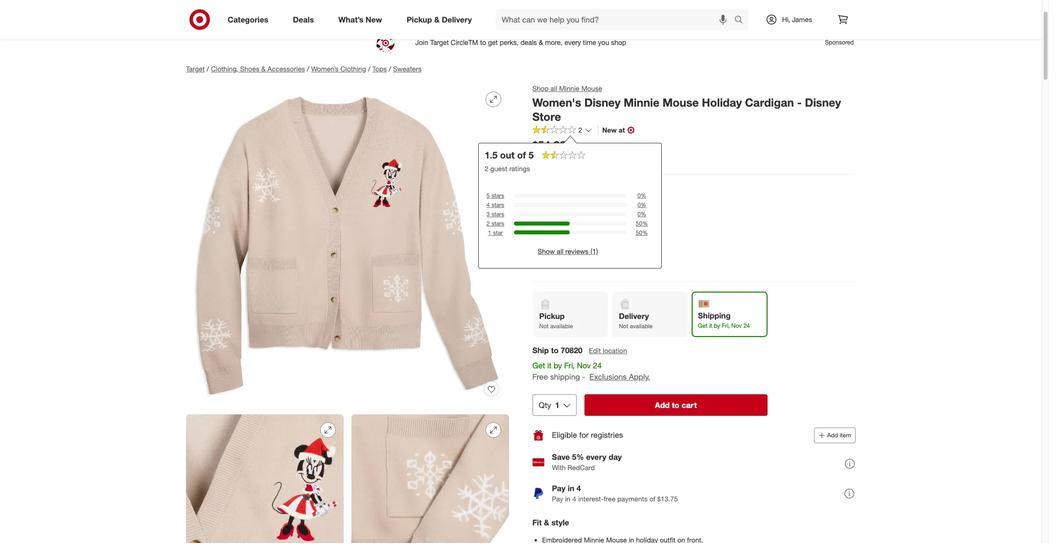 Task type: describe. For each thing, give the bounding box(es) containing it.
on
[[480, 7, 488, 15]]

target link
[[186, 65, 205, 73]]

sweaters
[[393, 65, 422, 73]]

what's new
[[339, 14, 382, 24]]

- inside shop all minnie mouse women's disney minnie mouse holiday cardigan - disney store
[[798, 95, 802, 109]]

0 horizontal spatial of
[[518, 150, 527, 161]]

0 horizontal spatial xl
[[552, 230, 561, 240]]

1 star
[[489, 229, 503, 236]]

l link
[[559, 246, 581, 268]]

add to cart button
[[585, 395, 768, 416]]

shipping
[[699, 311, 731, 321]]

it inside 'shipping get it by fri, nov 24'
[[710, 322, 713, 330]]

2 disney from the left
[[806, 95, 842, 109]]

shipping
[[551, 372, 581, 382]]

fri, inside get it by fri, nov 24 free shipping - exclusions apply.
[[565, 361, 575, 371]]

add for add item
[[828, 432, 839, 439]]

stars for 3 stars
[[492, 211, 505, 218]]

interest-
[[579, 495, 604, 504]]

start
[[607, 7, 623, 15]]

womens for the womens "link"
[[540, 208, 572, 217]]

% for 3 stars
[[641, 211, 647, 218]]

add for add to cart
[[655, 401, 670, 410]]

reviews
[[566, 247, 589, 256]]

what's
[[339, 14, 364, 24]]

50 % for stars
[[636, 220, 649, 227]]

m
[[541, 252, 548, 262]]

eligible for registries
[[553, 431, 624, 441]]

clothing, shoes & accessories link
[[211, 65, 305, 73]]

advertisement region
[[178, 31, 864, 54]]

add to cart
[[655, 401, 698, 410]]

show all reviews (1) button
[[538, 247, 599, 257]]

clothing,
[[211, 65, 238, 73]]

week.
[[587, 7, 605, 15]]

registries
[[591, 431, 624, 441]]

0 vertical spatial 5
[[529, 150, 534, 161]]

2 pay from the top
[[553, 495, 564, 504]]

categories
[[228, 14, 269, 24]]

5 stars
[[487, 192, 505, 200]]

holiday
[[703, 95, 743, 109]]

pickup & delivery link
[[399, 9, 484, 30]]

2 stars
[[487, 220, 505, 227]]

payments
[[618, 495, 648, 504]]

shop
[[533, 84, 549, 93]]

hi, james
[[783, 15, 813, 24]]

0 horizontal spatial minnie
[[560, 84, 580, 93]]

exclusions apply. link
[[590, 372, 651, 382]]

by inside 'shipping get it by fri, nov 24'
[[715, 322, 721, 330]]

womens plus link
[[583, 202, 643, 223]]

group containing size
[[532, 229, 856, 272]]

5%
[[573, 453, 585, 463]]

deals link
[[285, 9, 326, 30]]

50 % for star
[[636, 229, 649, 236]]

get inside get it by fri, nov 24 free shipping - exclusions apply.
[[533, 361, 546, 371]]

target / clothing, shoes & accessories / women's clothing / tops / sweaters
[[186, 65, 422, 73]]

fit & style
[[533, 518, 570, 528]]

each
[[570, 7, 585, 15]]

deals
[[551, 7, 568, 15]]

location
[[603, 347, 628, 355]]

1 vertical spatial xl
[[591, 252, 601, 262]]

image gallery element
[[186, 84, 509, 544]]

accessories
[[268, 65, 305, 73]]

0 vertical spatial in
[[568, 484, 575, 494]]

1 disney from the left
[[585, 95, 621, 109]]

0 % for 3 stars
[[638, 211, 647, 218]]

& inside pickup & delivery link
[[434, 14, 440, 24]]

style
[[552, 518, 570, 528]]

womens for womens plus
[[589, 208, 619, 217]]

all for show all reviews (1)
[[557, 247, 564, 256]]

0 vertical spatial delivery
[[442, 14, 472, 24]]

top
[[490, 7, 500, 15]]

ship
[[533, 346, 549, 356]]

james
[[792, 15, 813, 24]]

shipping get it by fri, nov 24
[[699, 311, 751, 330]]

fri, inside 'shipping get it by fri, nov 24'
[[723, 322, 730, 330]]

not for delivery
[[619, 323, 629, 330]]

1 horizontal spatial minnie
[[624, 95, 660, 109]]

24 inside 'shipping get it by fri, nov 24'
[[744, 322, 751, 330]]

add item button
[[815, 428, 856, 444]]

free
[[533, 372, 548, 382]]

by inside get it by fri, nov 24 free shipping - exclusions apply.
[[554, 361, 563, 371]]

to for cart
[[673, 401, 680, 410]]

womens link
[[534, 202, 579, 223]]

categories link
[[219, 9, 281, 30]]

1 horizontal spatial new
[[603, 126, 617, 134]]

m link
[[534, 246, 555, 268]]

2 link
[[533, 126, 593, 137]]

1.5
[[485, 150, 498, 161]]

edit location
[[590, 347, 628, 355]]

target
[[186, 65, 205, 73]]

get inside 'shipping get it by fri, nov 24'
[[699, 322, 708, 330]]

3 / from the left
[[368, 65, 371, 73]]

1 vertical spatial in
[[566, 495, 571, 504]]

redcard
[[568, 464, 595, 472]]

purchased
[[553, 155, 585, 163]]

free
[[604, 495, 616, 504]]

cardigan
[[746, 95, 795, 109]]

What can we help you find? suggestions appear below search field
[[496, 9, 737, 30]]

size for size xl size chart
[[533, 230, 548, 240]]

50 for star
[[636, 229, 643, 236]]

get it by fri, nov 24 free shipping - exclusions apply.
[[533, 361, 651, 382]]

shop all minnie mouse women's disney minnie mouse holiday cardigan - disney store
[[533, 84, 842, 123]]

% for 1 star
[[643, 229, 649, 236]]

2 for 2 stars
[[487, 220, 490, 227]]

$54.99 when purchased online
[[533, 138, 606, 163]]

delivery not available
[[619, 312, 653, 330]]

save for 5%
[[553, 453, 570, 463]]

& right shoes
[[261, 65, 266, 73]]

with
[[553, 464, 566, 472]]

all for shop all minnie mouse women's disney minnie mouse holiday cardigan - disney store
[[551, 84, 558, 93]]

stars for 4 stars
[[492, 201, 505, 209]]

every
[[587, 453, 607, 463]]

size for size group womens
[[533, 185, 548, 195]]

clothing
[[341, 65, 366, 73]]

1.5 out of 5
[[485, 150, 534, 161]]

nov inside 'shipping get it by fri, nov 24'
[[732, 322, 742, 330]]

search button
[[730, 9, 754, 32]]

size chart button
[[565, 230, 597, 240]]

% for 4 stars
[[641, 201, 647, 209]]

ship to 70820
[[533, 346, 583, 356]]

pickup not available
[[540, 312, 574, 330]]

shoes
[[240, 65, 260, 73]]

4 stars
[[487, 201, 505, 209]]

tops
[[373, 65, 387, 73]]

not for pickup
[[540, 323, 549, 330]]



Task type: vqa. For each thing, say whether or not it's contained in the screenshot.
%
yes



Task type: locate. For each thing, give the bounding box(es) containing it.
group
[[550, 185, 572, 195]]

1 horizontal spatial 1
[[556, 401, 560, 410]]

4 left the 'interest-'
[[573, 495, 577, 504]]

new right what's
[[366, 14, 382, 24]]

0 vertical spatial it
[[710, 322, 713, 330]]

2 vertical spatial 2
[[487, 220, 490, 227]]

show all reviews (1)
[[538, 247, 599, 256]]

new at
[[603, 126, 626, 134]]

&
[[517, 7, 522, 15], [434, 14, 440, 24], [261, 65, 266, 73], [544, 518, 550, 528]]

% for 2 stars
[[643, 220, 649, 227]]

1 50 % from the top
[[636, 220, 649, 227]]

2 / from the left
[[307, 65, 309, 73]]

size group womens
[[533, 185, 608, 195]]

1 vertical spatial pickup
[[540, 312, 565, 321]]

pay down with
[[553, 484, 566, 494]]

2 0 from the top
[[638, 201, 641, 209]]

0 vertical spatial save
[[463, 7, 479, 15]]

stars up 4 stars
[[492, 192, 505, 200]]

0 vertical spatial group
[[532, 185, 856, 227]]

1 0 from the top
[[638, 192, 641, 200]]

5 up the ratings
[[529, 150, 534, 161]]

xl right reviews
[[591, 252, 601, 262]]

0 vertical spatial new
[[366, 14, 382, 24]]

online
[[587, 155, 606, 163]]

1 vertical spatial minnie
[[624, 95, 660, 109]]

all left the l
[[557, 247, 564, 256]]

to inside button
[[673, 401, 680, 410]]

add left cart
[[655, 401, 670, 410]]

1 horizontal spatial mouse
[[663, 95, 699, 109]]

0 vertical spatial minnie
[[560, 84, 580, 93]]

0 horizontal spatial fri,
[[565, 361, 575, 371]]

0 vertical spatial by
[[715, 322, 721, 330]]

add left item
[[828, 432, 839, 439]]

0 vertical spatial 50 %
[[636, 220, 649, 227]]

/ right tops
[[389, 65, 391, 73]]

1 vertical spatial -
[[583, 372, 586, 382]]

0
[[638, 192, 641, 200], [638, 201, 641, 209], [638, 211, 641, 218]]

day
[[609, 453, 622, 463]]

1 horizontal spatial fri,
[[723, 322, 730, 330]]

2 vertical spatial 0
[[638, 211, 641, 218]]

not up ship
[[540, 323, 549, 330]]

0 horizontal spatial disney
[[585, 95, 621, 109]]

womens inside "link"
[[540, 208, 572, 217]]

1 vertical spatial to
[[673, 401, 680, 410]]

1 horizontal spatial 4
[[573, 495, 577, 504]]

50
[[636, 220, 643, 227], [636, 229, 643, 236]]

womens inside "link"
[[589, 208, 619, 217]]

/ left women's
[[307, 65, 309, 73]]

1 vertical spatial pay
[[553, 495, 564, 504]]

1 vertical spatial 4
[[577, 484, 581, 494]]

eligible
[[553, 431, 578, 441]]

1 / from the left
[[207, 65, 209, 73]]

3 0 from the top
[[638, 211, 641, 218]]

2 guest ratings
[[485, 165, 531, 173]]

0 horizontal spatial to
[[552, 346, 559, 356]]

1 vertical spatial all
[[557, 247, 564, 256]]

all inside shop all minnie mouse women's disney minnie mouse holiday cardigan - disney store
[[551, 84, 558, 93]]

2 left guest at the left
[[485, 165, 489, 173]]

stars up 3 stars
[[492, 201, 505, 209]]

available inside delivery not available
[[631, 323, 653, 330]]

1 vertical spatial save
[[553, 453, 570, 463]]

% for 5 stars
[[641, 192, 647, 200]]

save 5% every day with redcard
[[553, 453, 622, 472]]

qty 1
[[539, 401, 560, 410]]

1 horizontal spatial to
[[673, 401, 680, 410]]

0 horizontal spatial 1
[[489, 229, 492, 236]]

out
[[501, 150, 515, 161]]

2 up $54.99 when purchased online
[[579, 126, 583, 134]]

womens left plus
[[589, 208, 619, 217]]

0 horizontal spatial 4
[[487, 201, 490, 209]]

1 vertical spatial it
[[548, 361, 552, 371]]

find
[[524, 7, 535, 15]]

1 vertical spatial new
[[603, 126, 617, 134]]

1 vertical spatial 24
[[594, 361, 602, 371]]

/ left tops
[[368, 65, 371, 73]]

2 group from the top
[[532, 229, 856, 272]]

0 vertical spatial 1
[[489, 229, 492, 236]]

l
[[568, 252, 572, 262]]

$13.75
[[658, 495, 679, 504]]

0 horizontal spatial mouse
[[582, 84, 603, 93]]

size up show
[[533, 230, 548, 240]]

1 horizontal spatial nov
[[732, 322, 742, 330]]

save
[[463, 7, 479, 15], [553, 453, 570, 463]]

womens up womens plus
[[576, 185, 608, 195]]

0 horizontal spatial available
[[551, 323, 574, 330]]

by up shipping
[[554, 361, 563, 371]]

- right shipping
[[583, 372, 586, 382]]

new left at
[[603, 126, 617, 134]]

ratings
[[510, 165, 531, 173]]

1 horizontal spatial add
[[828, 432, 839, 439]]

0 vertical spatial 24
[[744, 322, 751, 330]]

1 not from the left
[[540, 323, 549, 330]]

to right ship
[[552, 346, 559, 356]]

at
[[619, 126, 626, 134]]

1 horizontal spatial save
[[553, 453, 570, 463]]

0 horizontal spatial save
[[463, 7, 479, 15]]

2 not from the left
[[619, 323, 629, 330]]

pickup for &
[[407, 14, 432, 24]]

delivery
[[442, 14, 472, 24], [619, 312, 650, 321]]

size left the "chart"
[[566, 231, 579, 239]]

2 for 2
[[579, 126, 583, 134]]

0 %
[[638, 192, 647, 200], [638, 201, 647, 209], [638, 211, 647, 218]]

4 up 3
[[487, 201, 490, 209]]

1 vertical spatial fri,
[[565, 361, 575, 371]]

womens
[[576, 185, 608, 195], [540, 208, 572, 217], [589, 208, 619, 217]]

0 vertical spatial 50
[[636, 220, 643, 227]]

0 horizontal spatial 24
[[594, 361, 602, 371]]

0 horizontal spatial get
[[533, 361, 546, 371]]

minnie up the 'women's'
[[560, 84, 580, 93]]

store
[[533, 110, 562, 123]]

1 left star
[[489, 229, 492, 236]]

1 vertical spatial 1
[[556, 401, 560, 410]]

group containing size group
[[532, 185, 856, 227]]

4 stars from the top
[[492, 220, 505, 227]]

edit location button
[[589, 346, 628, 357]]

it down shipping
[[710, 322, 713, 330]]

0 % for 5 stars
[[638, 192, 647, 200]]

0 for 3 stars
[[638, 211, 641, 218]]

get up free
[[533, 361, 546, 371]]

1 horizontal spatial 5
[[529, 150, 534, 161]]

save for on
[[463, 7, 479, 15]]

of left $13.75
[[650, 495, 656, 504]]

pickup inside pickup not available
[[540, 312, 565, 321]]

& left find
[[517, 7, 522, 15]]

0 vertical spatial 4
[[487, 201, 490, 209]]

1 50 from the top
[[636, 220, 643, 227]]

0 horizontal spatial new
[[366, 14, 382, 24]]

what's new link
[[330, 9, 395, 30]]

1 horizontal spatial -
[[798, 95, 802, 109]]

fit
[[533, 518, 542, 528]]

pay
[[553, 484, 566, 494], [553, 495, 564, 504]]

delivery up location
[[619, 312, 650, 321]]

size
[[533, 185, 548, 195], [533, 230, 548, 240], [566, 231, 579, 239]]

2 50 from the top
[[636, 229, 643, 236]]

0 vertical spatial mouse
[[582, 84, 603, 93]]

for
[[580, 431, 589, 441]]

available
[[551, 323, 574, 330], [631, 323, 653, 330]]

delivery left on on the left top of the page
[[442, 14, 472, 24]]

tops link
[[373, 65, 387, 73]]

guest
[[491, 165, 508, 173]]

1 vertical spatial group
[[532, 229, 856, 272]]

0 % for 4 stars
[[638, 201, 647, 209]]

available inside pickup not available
[[551, 323, 574, 330]]

women&#39;s disney minnie mouse holiday cardigan - disney store, 3 of 5 image
[[352, 415, 509, 544]]

delivery inside delivery not available
[[619, 312, 650, 321]]

2 for 2 guest ratings
[[485, 165, 489, 173]]

0 vertical spatial nov
[[732, 322, 742, 330]]

3 stars
[[487, 211, 505, 218]]

0 horizontal spatial it
[[548, 361, 552, 371]]

2 vertical spatial 4
[[573, 495, 577, 504]]

new
[[366, 14, 382, 24], [603, 126, 617, 134]]

2
[[579, 126, 583, 134], [485, 165, 489, 173], [487, 220, 490, 227]]

1 vertical spatial 5
[[487, 192, 490, 200]]

pickup
[[407, 14, 432, 24], [540, 312, 565, 321]]

1 vertical spatial 0
[[638, 201, 641, 209]]

all right shop
[[551, 84, 558, 93]]

size left group
[[533, 185, 548, 195]]

xl up show
[[552, 230, 561, 240]]

- inside get it by fri, nov 24 free shipping - exclusions apply.
[[583, 372, 586, 382]]

qty
[[539, 401, 552, 410]]

saving
[[625, 7, 646, 15]]

1 vertical spatial of
[[650, 495, 656, 504]]

2 available from the left
[[631, 323, 653, 330]]

nov inside get it by fri, nov 24 free shipping - exclusions apply.
[[577, 361, 591, 371]]

pay in 4 pay in 4 interest-free payments of $13.75
[[553, 484, 679, 504]]

in
[[568, 484, 575, 494], [566, 495, 571, 504]]

not inside pickup not available
[[540, 323, 549, 330]]

not
[[540, 323, 549, 330], [619, 323, 629, 330]]

2 0 % from the top
[[638, 201, 647, 209]]

24 inside get it by fri, nov 24 free shipping - exclusions apply.
[[594, 361, 602, 371]]

pay up style
[[553, 495, 564, 504]]

search
[[730, 15, 754, 25]]

available for delivery
[[631, 323, 653, 330]]

it up free
[[548, 361, 552, 371]]

0 horizontal spatial not
[[540, 323, 549, 330]]

of
[[518, 150, 527, 161], [650, 495, 656, 504]]

women&#39;s disney minnie mouse holiday cardigan - disney store, 2 of 5 image
[[186, 415, 344, 544]]

1 vertical spatial 0 %
[[638, 201, 647, 209]]

1 0 % from the top
[[638, 192, 647, 200]]

fri, down shipping
[[723, 322, 730, 330]]

0 horizontal spatial delivery
[[442, 14, 472, 24]]

add item
[[828, 432, 852, 439]]

all
[[551, 84, 558, 93], [557, 247, 564, 256]]

0 horizontal spatial 5
[[487, 192, 490, 200]]

& left on on the left top of the page
[[434, 14, 440, 24]]

save on top gifts & find new deals each week. start saving
[[463, 7, 646, 15]]

women&#39;s disney minnie mouse holiday cardigan - disney store, 1 of 5 image
[[186, 84, 509, 407]]

group
[[532, 185, 856, 227], [532, 229, 856, 272]]

add
[[655, 401, 670, 410], [828, 432, 839, 439]]

by down shipping
[[715, 322, 721, 330]]

0 horizontal spatial pickup
[[407, 14, 432, 24]]

0 horizontal spatial -
[[583, 372, 586, 382]]

save inside save 5% every day with redcard
[[553, 453, 570, 463]]

50 for stars
[[636, 220, 643, 227]]

0 horizontal spatial nov
[[577, 361, 591, 371]]

available for pickup
[[551, 323, 574, 330]]

xl link
[[585, 246, 607, 268]]

1 horizontal spatial it
[[710, 322, 713, 330]]

of up the ratings
[[518, 150, 527, 161]]

0 vertical spatial 2
[[579, 126, 583, 134]]

1 horizontal spatial delivery
[[619, 312, 650, 321]]

hi,
[[783, 15, 791, 24]]

1 vertical spatial by
[[554, 361, 563, 371]]

4 up the 'interest-'
[[577, 484, 581, 494]]

fri, up shipping
[[565, 361, 575, 371]]

xl
[[552, 230, 561, 240], [591, 252, 601, 262]]

0 vertical spatial pickup
[[407, 14, 432, 24]]

2 stars from the top
[[492, 201, 505, 209]]

& right fit
[[544, 518, 550, 528]]

50 %
[[636, 220, 649, 227], [636, 229, 649, 236]]

1 group from the top
[[532, 185, 856, 227]]

not up location
[[619, 323, 629, 330]]

- right cardigan
[[798, 95, 802, 109]]

3 0 % from the top
[[638, 211, 647, 218]]

chart
[[581, 231, 597, 239]]

1 vertical spatial 2
[[485, 165, 489, 173]]

0 for 5 stars
[[638, 192, 641, 200]]

0 vertical spatial to
[[552, 346, 559, 356]]

1 horizontal spatial disney
[[806, 95, 842, 109]]

0 horizontal spatial add
[[655, 401, 670, 410]]

1 vertical spatial get
[[533, 361, 546, 371]]

stars for 2 stars
[[492, 220, 505, 227]]

0 vertical spatial 0
[[638, 192, 641, 200]]

4
[[487, 201, 490, 209], [577, 484, 581, 494], [573, 495, 577, 504]]

mouse
[[582, 84, 603, 93], [663, 95, 699, 109]]

0 vertical spatial get
[[699, 322, 708, 330]]

pickup for not
[[540, 312, 565, 321]]

1 stars from the top
[[492, 192, 505, 200]]

minnie
[[560, 84, 580, 93], [624, 95, 660, 109]]

women's clothing link
[[311, 65, 366, 73]]

0 vertical spatial of
[[518, 150, 527, 161]]

1 right qty
[[556, 401, 560, 410]]

pickup & delivery
[[407, 14, 472, 24]]

get down shipping
[[699, 322, 708, 330]]

1 available from the left
[[551, 323, 574, 330]]

%
[[641, 192, 647, 200], [641, 201, 647, 209], [641, 211, 647, 218], [643, 220, 649, 227], [643, 229, 649, 236]]

stars up star
[[492, 220, 505, 227]]

exclusions
[[590, 372, 627, 382]]

minnie up at
[[624, 95, 660, 109]]

0 vertical spatial fri,
[[723, 322, 730, 330]]

3 stars from the top
[[492, 211, 505, 218]]

women's
[[311, 65, 339, 73]]

edit
[[590, 347, 601, 355]]

gifts
[[502, 7, 515, 15]]

save left on on the left top of the page
[[463, 7, 479, 15]]

deals
[[293, 14, 314, 24]]

1 horizontal spatial by
[[715, 322, 721, 330]]

to left cart
[[673, 401, 680, 410]]

1 vertical spatial 50
[[636, 229, 643, 236]]

/ right target link
[[207, 65, 209, 73]]

2 down 3
[[487, 220, 490, 227]]

sweaters link
[[393, 65, 422, 73]]

1 horizontal spatial 24
[[744, 322, 751, 330]]

1 horizontal spatial available
[[631, 323, 653, 330]]

womens down group
[[540, 208, 572, 217]]

1 vertical spatial 50 %
[[636, 229, 649, 236]]

-
[[798, 95, 802, 109], [583, 372, 586, 382]]

nov
[[732, 322, 742, 330], [577, 361, 591, 371]]

1 vertical spatial nov
[[577, 361, 591, 371]]

save up with
[[553, 453, 570, 463]]

1 vertical spatial mouse
[[663, 95, 699, 109]]

it
[[710, 322, 713, 330], [548, 361, 552, 371]]

1 horizontal spatial pickup
[[540, 312, 565, 321]]

to for 70820
[[552, 346, 559, 356]]

2 horizontal spatial 4
[[577, 484, 581, 494]]

0 vertical spatial xl
[[552, 230, 561, 240]]

2 50 % from the top
[[636, 229, 649, 236]]

0 for 4 stars
[[638, 201, 641, 209]]

1 pay from the top
[[553, 484, 566, 494]]

size inside 'size xl size chart'
[[566, 231, 579, 239]]

when
[[533, 155, 551, 163]]

of inside pay in 4 pay in 4 interest-free payments of $13.75
[[650, 495, 656, 504]]

in down redcard
[[568, 484, 575, 494]]

not inside delivery not available
[[619, 323, 629, 330]]

stars down 4 stars
[[492, 211, 505, 218]]

1 vertical spatial add
[[828, 432, 839, 439]]

1 horizontal spatial of
[[650, 495, 656, 504]]

stars for 5 stars
[[492, 192, 505, 200]]

all inside button
[[557, 247, 564, 256]]

1 horizontal spatial not
[[619, 323, 629, 330]]

in left the 'interest-'
[[566, 495, 571, 504]]

0 vertical spatial all
[[551, 84, 558, 93]]

2 vertical spatial 0 %
[[638, 211, 647, 218]]

1 vertical spatial delivery
[[619, 312, 650, 321]]

5 up 4 stars
[[487, 192, 490, 200]]

4 / from the left
[[389, 65, 391, 73]]

it inside get it by fri, nov 24 free shipping - exclusions apply.
[[548, 361, 552, 371]]

(1)
[[591, 247, 599, 256]]

by
[[715, 322, 721, 330], [554, 361, 563, 371]]



